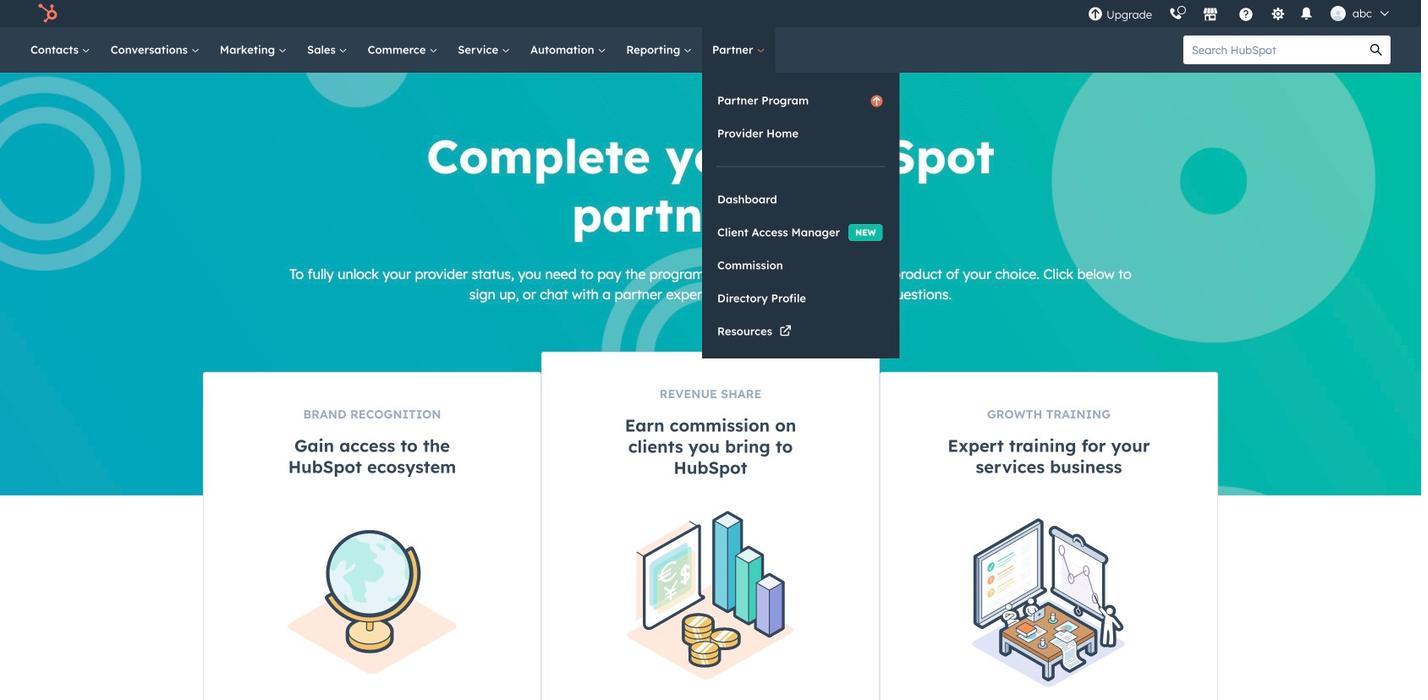 Task type: locate. For each thing, give the bounding box(es) containing it.
menu
[[1080, 0, 1401, 27]]

Search HubSpot search field
[[1184, 36, 1362, 64]]



Task type: describe. For each thing, give the bounding box(es) containing it.
garebear orlando image
[[1331, 6, 1346, 21]]

marketplaces image
[[1203, 8, 1219, 23]]

partner menu
[[702, 73, 900, 359]]



Task type: vqa. For each thing, say whether or not it's contained in the screenshot.
the middle Task
no



